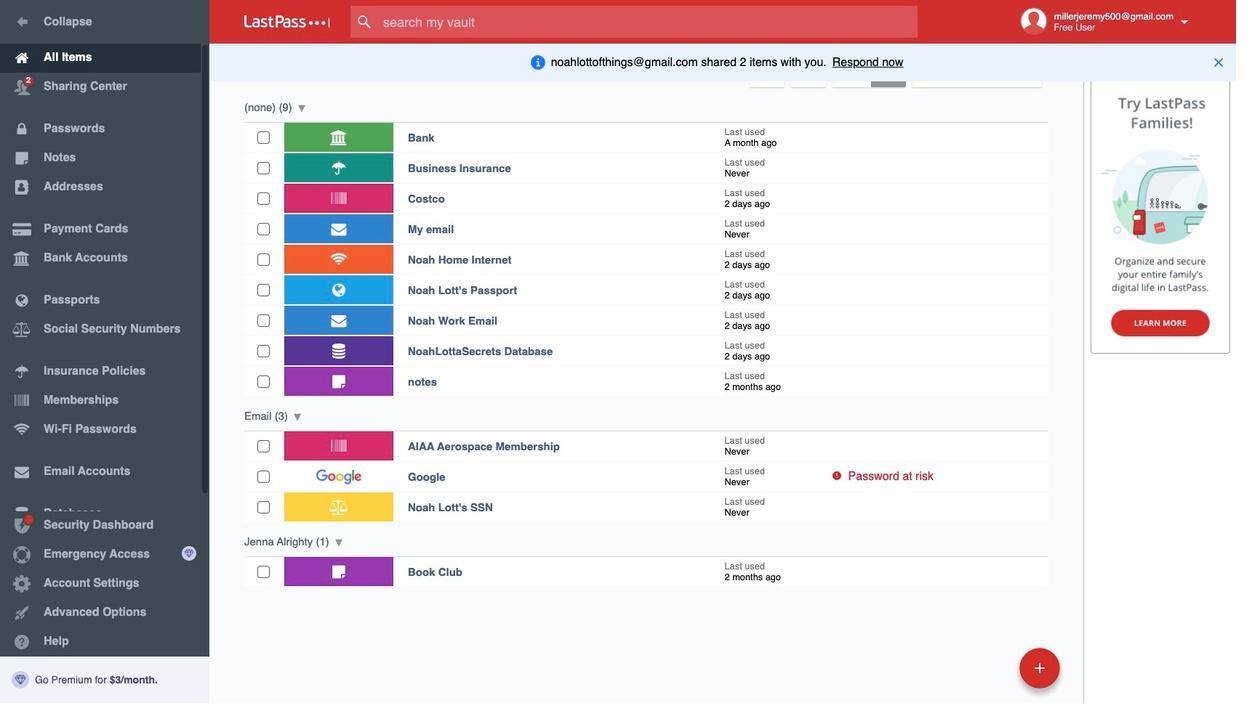 Task type: locate. For each thing, give the bounding box(es) containing it.
new item navigation
[[920, 644, 1069, 704]]

vault options navigation
[[209, 44, 1084, 87]]

search my vault text field
[[351, 6, 946, 38]]

new item element
[[920, 648, 1065, 689]]

Search search field
[[351, 6, 946, 38]]



Task type: vqa. For each thing, say whether or not it's contained in the screenshot.
'dialog'
no



Task type: describe. For each thing, give the bounding box(es) containing it.
main navigation navigation
[[0, 0, 209, 704]]

lastpass image
[[244, 15, 330, 28]]



